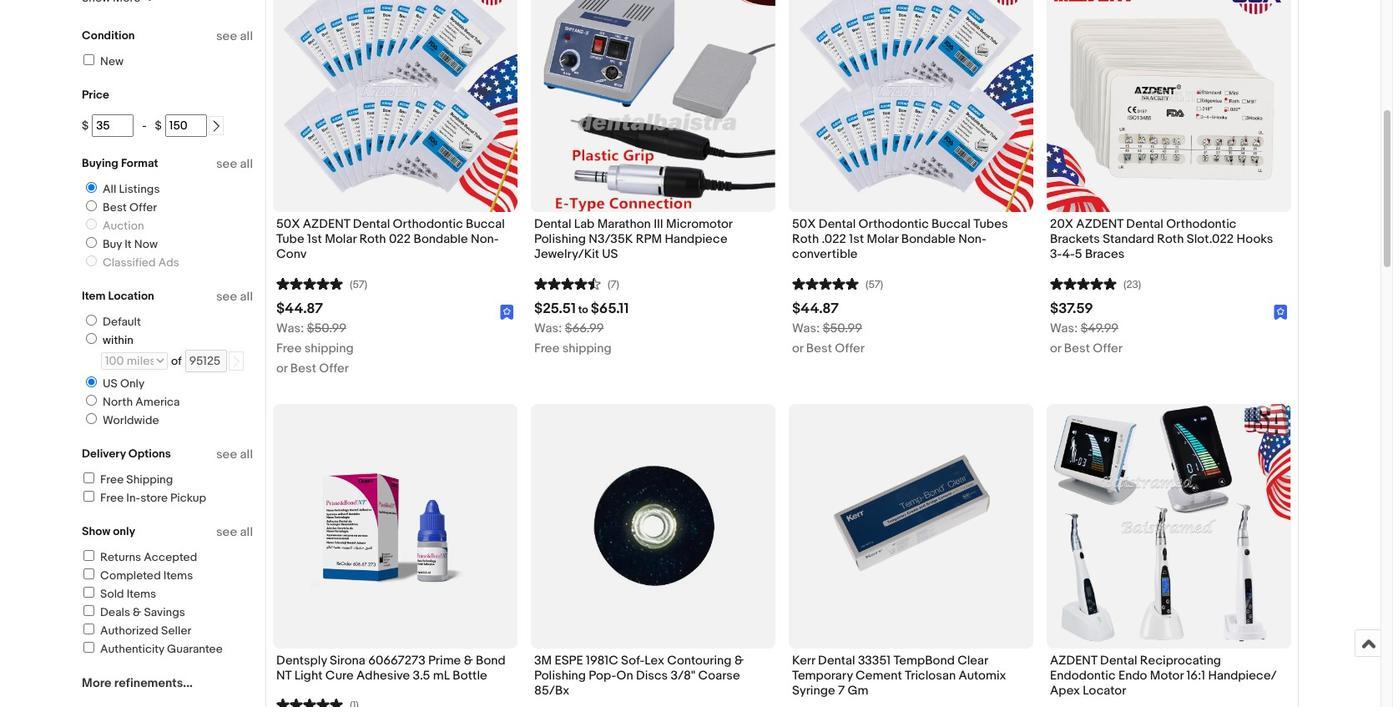 Task type: vqa. For each thing, say whether or not it's contained in the screenshot.
3.5
yes



Task type: describe. For each thing, give the bounding box(es) containing it.
handpiece
[[665, 231, 728, 247]]

us inside 'dental lab marathon iii micromotor polishing n3/35k rpm handpiece jewelry/kit us'
[[602, 247, 618, 262]]

offer inside $44.87 was: $50.99 or best offer
[[835, 340, 865, 356]]

to
[[578, 303, 588, 316]]

(57) link for 1st
[[276, 275, 368, 291]]

3m espe 1981c sof-lex contouring & polishing pop-on discs 3/8" coarse 85/bx
[[534, 653, 744, 699]]

options
[[128, 447, 171, 461]]

(7) link
[[534, 275, 619, 291]]

orthodontic inside 50x dental orthodontic buccal tubes roth .022 1st molar bondable non- convertible
[[859, 216, 929, 232]]

completed items
[[100, 569, 193, 583]]

classified ads
[[103, 255, 179, 270]]

was: inside was: $49.99 or best offer
[[1050, 320, 1078, 336]]

Worldwide radio
[[86, 413, 97, 424]]

all for item location
[[240, 289, 253, 305]]

azdent inside azdent dental reciprocating endodontic endo motor 16:1 handpiece/ apex locator
[[1050, 653, 1098, 668]]

store
[[140, 491, 168, 505]]

micromotor
[[666, 216, 733, 232]]

offer inside was: $49.99 or best offer
[[1093, 340, 1123, 356]]

all for condition
[[240, 28, 253, 44]]

gm
[[848, 683, 869, 699]]

molar inside the 50x azdent dental orthodontic buccal tube  1st molar roth 022 bondable non- conv
[[325, 231, 357, 247]]

1981c
[[586, 653, 618, 668]]

lab
[[574, 216, 595, 232]]

sirona
[[330, 653, 365, 668]]

Auction radio
[[86, 219, 97, 230]]

motor
[[1150, 668, 1184, 684]]

0 horizontal spatial &
[[133, 605, 141, 619]]

espe
[[555, 653, 583, 668]]

$50.99 inside $44.87 was: $50.99 or best offer
[[823, 320, 862, 336]]

item
[[82, 289, 106, 303]]

dental lab marathon iii micromotor polishing n3/35k rpm handpiece jewelry/kit us link
[[534, 216, 772, 267]]

1 vertical spatial us
[[103, 377, 118, 391]]

only
[[120, 377, 145, 391]]

.022
[[822, 231, 847, 247]]

within
[[103, 333, 134, 347]]

authenticity
[[100, 642, 164, 656]]

light
[[294, 668, 323, 684]]

go image
[[230, 356, 242, 368]]

5 out of 5 stars image for 50x azdent dental orthodontic buccal tube  1st molar roth 022 bondable non- conv
[[276, 275, 343, 291]]

kerr dental 33351 tempbond clear temporary cement triclosan automix syringe 7 gm image
[[789, 436, 1034, 616]]

free right free shipping option
[[100, 473, 124, 487]]

(57) for roth
[[350, 278, 368, 291]]

dentsply
[[276, 653, 327, 668]]

$50.99 inside was: $50.99 free shipping or best offer
[[307, 320, 346, 336]]

non- inside the 50x azdent dental orthodontic buccal tube  1st molar roth 022 bondable non- conv
[[471, 231, 499, 247]]

all for buying format
[[240, 156, 253, 172]]

hooks
[[1237, 231, 1274, 247]]

see all button for item location
[[216, 289, 253, 305]]

within radio
[[86, 333, 97, 344]]

shipping inside the $25.51 to $65.11 was: $66.99 free shipping
[[563, 340, 612, 356]]

now
[[134, 237, 158, 251]]

authorized seller link
[[81, 624, 191, 638]]

north america link
[[79, 395, 183, 409]]

classified ads link
[[79, 255, 183, 270]]

dental inside 20x azdent dental orthodontic brackets standard roth slot.022 hooks 3-4-5 braces
[[1127, 216, 1164, 232]]

dental lab marathon iii micromotor polishing n3/35k rpm handpiece jewelry/kit us
[[534, 216, 733, 262]]

5 out of 5 stars image for 20x azdent dental orthodontic brackets standard roth slot.022 hooks 3-4-5 braces
[[1050, 275, 1117, 291]]

north
[[103, 395, 133, 409]]

non- inside 50x dental orthodontic buccal tubes roth .022 1st molar bondable non- convertible
[[959, 231, 987, 247]]

see all for delivery options
[[216, 447, 253, 463]]

worldwide link
[[79, 413, 162, 427]]

rpm
[[636, 231, 662, 247]]

$44.87 for $44.87
[[276, 300, 323, 317]]

33351
[[858, 653, 891, 668]]

handpiece/
[[1208, 668, 1277, 684]]

pop-
[[589, 668, 617, 684]]

4-
[[1063, 247, 1075, 262]]

Authenticity Guarantee checkbox
[[83, 642, 94, 653]]

jewelry/kit
[[534, 247, 599, 262]]

or inside was: $49.99 or best offer
[[1050, 340, 1062, 356]]

syringe
[[792, 683, 835, 699]]

Free In-store Pickup checkbox
[[83, 491, 94, 502]]

savings
[[144, 605, 185, 619]]

pickup
[[170, 491, 206, 505]]

orthodontic for $37.59
[[1166, 216, 1237, 232]]

accepted
[[144, 550, 197, 564]]

$65.11
[[591, 300, 629, 317]]

braces
[[1085, 247, 1125, 262]]

all
[[103, 182, 116, 196]]

tempbond
[[894, 653, 955, 668]]

format
[[121, 156, 158, 170]]

kerr
[[792, 653, 815, 668]]

convertible
[[792, 247, 858, 262]]

was: $49.99 or best offer
[[1050, 320, 1123, 356]]

shipping
[[126, 473, 173, 487]]

see all for condition
[[216, 28, 253, 44]]

triclosan
[[905, 668, 956, 684]]

dental inside kerr dental 33351 tempbond clear temporary cement triclosan automix syringe 7 gm
[[818, 653, 855, 668]]

guarantee
[[167, 642, 223, 656]]

& inside 3m espe 1981c sof-lex contouring & polishing pop-on discs 3/8" coarse 85/bx
[[735, 653, 744, 668]]

50x dental orthodontic buccal tubes roth .022 1st molar bondable non- convertible
[[792, 216, 1008, 262]]

ml
[[433, 668, 450, 684]]

default link
[[79, 315, 144, 329]]

free shipping
[[100, 473, 173, 487]]

more refinements... button
[[82, 675, 193, 691]]

condition
[[82, 28, 135, 43]]

all listings link
[[79, 182, 163, 196]]

16:1
[[1187, 668, 1206, 684]]

clear
[[958, 653, 988, 668]]

3m
[[534, 653, 552, 668]]

azdent for $44.87
[[303, 216, 350, 232]]

was: inside was: $50.99 free shipping or best offer
[[276, 320, 304, 336]]

delivery options
[[82, 447, 171, 461]]

1st inside 50x dental orthodontic buccal tubes roth .022 1st molar bondable non- convertible
[[849, 231, 864, 247]]

50x for tube
[[276, 216, 300, 232]]

free inside the $25.51 to $65.11 was: $66.99 free shipping
[[534, 340, 560, 356]]

free inside was: $50.99 free shipping or best offer
[[276, 340, 302, 356]]

nt
[[276, 668, 292, 684]]

free left in-
[[100, 491, 124, 505]]

20x
[[1050, 216, 1074, 232]]

locator
[[1083, 683, 1127, 699]]

endo
[[1119, 668, 1148, 684]]

best inside was: $50.99 free shipping or best offer
[[290, 360, 316, 376]]

50x azdent dental orthodontic buccal tube  1st molar roth 022 bondable non-conv image
[[273, 0, 518, 212]]

listings
[[119, 182, 160, 196]]

dental inside the 50x azdent dental orthodontic buccal tube  1st molar roth 022 bondable non- conv
[[353, 216, 390, 232]]

all for delivery options
[[240, 447, 253, 463]]

tube
[[276, 231, 304, 247]]

$25.51 to $65.11 was: $66.99 free shipping
[[534, 300, 629, 356]]

n3/35k
[[589, 231, 633, 247]]

New checkbox
[[83, 54, 94, 65]]

free in-store pickup
[[100, 491, 206, 505]]

50x for roth
[[792, 216, 816, 232]]

dental lab marathon iii micromotor polishing n3/35k rpm handpiece jewelry/kit us image
[[531, 0, 776, 212]]

contouring
[[667, 653, 732, 668]]

buy it now
[[103, 237, 158, 251]]

completed items link
[[81, 569, 193, 583]]

dentsply sirona 60667273 prime & bond nt light cure adhesive 3.5 ml bottle image
[[273, 434, 518, 618]]

50x dental orthodontic buccal tubes roth .022 1st molar bondable non- convertible link
[[792, 216, 1030, 267]]

authorized seller
[[100, 624, 191, 638]]

azdent for $37.59
[[1076, 216, 1124, 232]]

& inside dentsply sirona 60667273 prime & bond nt light cure adhesive 3.5 ml bottle
[[464, 653, 473, 668]]

price
[[82, 88, 109, 102]]

$44.87 for $44.87 was: $50.99 or best offer
[[792, 300, 839, 317]]



Task type: locate. For each thing, give the bounding box(es) containing it.
1 horizontal spatial us
[[602, 247, 618, 262]]

dental up (23)
[[1127, 216, 1164, 232]]

5 out of 5 stars image down light
[[276, 696, 343, 707]]

non-
[[471, 231, 499, 247], [959, 231, 987, 247]]

2 see all from the top
[[216, 156, 253, 172]]

dental inside 'dental lab marathon iii micromotor polishing n3/35k rpm handpiece jewelry/kit us'
[[534, 216, 571, 232]]

$50.99
[[307, 320, 346, 336], [823, 320, 862, 336]]

molar
[[325, 231, 357, 247], [867, 231, 899, 247]]

ads
[[158, 255, 179, 270]]

authenticity guarantee link
[[81, 642, 223, 656]]

dental right tube
[[353, 216, 390, 232]]

(23) link
[[1050, 275, 1142, 291]]

free right go icon
[[276, 340, 302, 356]]

50x inside 50x dental orthodontic buccal tubes roth .022 1st molar bondable non- convertible
[[792, 216, 816, 232]]

1 horizontal spatial bondable
[[901, 231, 956, 247]]

show
[[82, 524, 110, 539]]

best offer
[[103, 200, 157, 215]]

Default radio
[[86, 315, 97, 326]]

see all for show only
[[216, 524, 253, 540]]

50x azdent dental orthodontic buccal tube  1st molar roth 022 bondable non- conv
[[276, 216, 505, 262]]

items down 'accepted'
[[163, 569, 193, 583]]

85/bx
[[534, 683, 569, 699]]

3m espe 1981c sof-lex contouring & polishing pop-on discs 3/8" coarse 85/bx image
[[531, 404, 776, 648]]

$44.87 up was: $50.99 free shipping or best offer
[[276, 300, 323, 317]]

[object undefined] image for $37.59
[[1274, 304, 1288, 320]]

items
[[163, 569, 193, 583], [127, 587, 156, 601]]

$44.87 down convertible
[[792, 300, 839, 317]]

sold items
[[100, 587, 156, 601]]

All Listings radio
[[86, 182, 97, 193]]

roth inside 20x azdent dental orthodontic brackets standard roth slot.022 hooks 3-4-5 braces
[[1157, 231, 1184, 247]]

2 orthodontic from the left
[[859, 216, 929, 232]]

0 horizontal spatial $
[[82, 119, 89, 133]]

[object undefined] image
[[1274, 304, 1288, 320]]

2 $ from the left
[[155, 119, 162, 133]]

see for item location
[[216, 289, 237, 305]]

1 vertical spatial polishing
[[534, 668, 586, 684]]

2 50x from the left
[[792, 216, 816, 232]]

0 horizontal spatial (57) link
[[276, 275, 368, 291]]

azdent dental reciprocating endodontic endo motor 16:1 handpiece/ apex locator image
[[1047, 404, 1292, 648]]

us up the (7)
[[602, 247, 618, 262]]

95125 text field
[[185, 350, 227, 372]]

-
[[142, 119, 147, 133]]

buying
[[82, 156, 118, 170]]

0 horizontal spatial 1st
[[307, 231, 322, 247]]

or inside was: $50.99 free shipping or best offer
[[276, 360, 288, 376]]

1 see from the top
[[216, 28, 237, 44]]

was: $50.99 free shipping or best offer
[[276, 320, 354, 376]]

1 horizontal spatial molar
[[867, 231, 899, 247]]

50x dental orthodontic buccal tubes roth .022 1st molar bondable non-convertible image
[[789, 0, 1034, 212]]

0 horizontal spatial orthodontic
[[393, 216, 463, 232]]

or inside $44.87 was: $50.99 or best offer
[[792, 340, 804, 356]]

bondable inside the 50x azdent dental orthodontic buccal tube  1st molar roth 022 bondable non- conv
[[414, 231, 468, 247]]

roth left 022
[[359, 231, 386, 247]]

2 (57) from the left
[[866, 278, 884, 291]]

4.5 out of 5 stars image
[[534, 275, 601, 291]]

us right us only option at bottom left
[[103, 377, 118, 391]]

3 orthodontic from the left
[[1166, 216, 1237, 232]]

bondable inside 50x dental orthodontic buccal tubes roth .022 1st molar bondable non- convertible
[[901, 231, 956, 247]]

dental left 'lab'
[[534, 216, 571, 232]]

0 horizontal spatial 50x
[[276, 216, 300, 232]]

2 1st from the left
[[849, 231, 864, 247]]

Classified Ads radio
[[86, 255, 97, 266]]

roth inside 50x dental orthodontic buccal tubes roth .022 1st molar bondable non- convertible
[[792, 231, 819, 247]]

3 was: from the left
[[792, 320, 820, 336]]

1 horizontal spatial items
[[163, 569, 193, 583]]

0 vertical spatial polishing
[[534, 231, 586, 247]]

4 see all button from the top
[[216, 447, 253, 463]]

azdent up apex
[[1050, 653, 1098, 668]]

marathon
[[597, 216, 651, 232]]

was: down convertible
[[792, 320, 820, 336]]

roth inside the 50x azdent dental orthodontic buccal tube  1st molar roth 022 bondable non- conv
[[359, 231, 386, 247]]

offer inside was: $50.99 free shipping or best offer
[[319, 360, 349, 376]]

3 all from the top
[[240, 289, 253, 305]]

free shipping link
[[81, 473, 173, 487]]

auction
[[103, 219, 144, 233]]

refinements...
[[114, 675, 193, 691]]

5 see from the top
[[216, 524, 237, 540]]

molar right .022
[[867, 231, 899, 247]]

1 vertical spatial items
[[127, 587, 156, 601]]

slot.022
[[1187, 231, 1234, 247]]

1st right tube
[[307, 231, 322, 247]]

orthodontic
[[393, 216, 463, 232], [859, 216, 929, 232], [1166, 216, 1237, 232]]

1 50x from the left
[[276, 216, 300, 232]]

0 horizontal spatial or
[[276, 360, 288, 376]]

bondable
[[414, 231, 468, 247], [901, 231, 956, 247]]

dental inside azdent dental reciprocating endodontic endo motor 16:1 handpiece/ apex locator
[[1100, 653, 1138, 668]]

5 out of 5 stars image for dentsply sirona 60667273 prime & bond nt light cure adhesive 3.5 ml bottle
[[276, 696, 343, 707]]

1 horizontal spatial 1st
[[849, 231, 864, 247]]

1 bondable from the left
[[414, 231, 468, 247]]

discs
[[636, 668, 668, 684]]

1 horizontal spatial &
[[464, 653, 473, 668]]

North America radio
[[86, 395, 97, 406]]

north america
[[103, 395, 180, 409]]

1 horizontal spatial $50.99
[[823, 320, 862, 336]]

Sold Items checkbox
[[83, 587, 94, 598]]

brackets
[[1050, 231, 1100, 247]]

all
[[240, 28, 253, 44], [240, 156, 253, 172], [240, 289, 253, 305], [240, 447, 253, 463], [240, 524, 253, 540]]

(57) down 50x dental orthodontic buccal tubes roth .022 1st molar bondable non- convertible
[[866, 278, 884, 291]]

1 roth from the left
[[359, 231, 386, 247]]

orthodontic inside 20x azdent dental orthodontic brackets standard roth slot.022 hooks 3-4-5 braces
[[1166, 216, 1237, 232]]

items for sold items
[[127, 587, 156, 601]]

2 all from the top
[[240, 156, 253, 172]]

on
[[617, 668, 633, 684]]

0 horizontal spatial buccal
[[466, 216, 505, 232]]

1 1st from the left
[[307, 231, 322, 247]]

& left bond
[[464, 653, 473, 668]]

1 horizontal spatial or
[[792, 340, 804, 356]]

completed
[[100, 569, 161, 583]]

default
[[103, 315, 141, 329]]

see all for item location
[[216, 289, 253, 305]]

1 horizontal spatial $44.87
[[792, 300, 839, 317]]

1 horizontal spatial (57) link
[[792, 275, 884, 291]]

(57) down the 50x azdent dental orthodontic buccal tube  1st molar roth 022 bondable non- conv at the top left of page
[[350, 278, 368, 291]]

20x azdent dental orthodontic brackets standard roth slot.022 hooks 3-4-5 braces link
[[1050, 216, 1288, 267]]

deals & savings
[[100, 605, 185, 619]]

2 $50.99 from the left
[[823, 320, 862, 336]]

1 $50.99 from the left
[[307, 320, 346, 336]]

2 molar from the left
[[867, 231, 899, 247]]

(57) link down convertible
[[792, 275, 884, 291]]

polishing left pop-
[[534, 668, 586, 684]]

1 orthodontic from the left
[[393, 216, 463, 232]]

0 horizontal spatial (57)
[[350, 278, 368, 291]]

1 horizontal spatial non-
[[959, 231, 987, 247]]

azdent up conv
[[303, 216, 350, 232]]

1 shipping from the left
[[305, 340, 354, 356]]

1 $ from the left
[[82, 119, 89, 133]]

offer
[[129, 200, 157, 215], [835, 340, 865, 356], [1093, 340, 1123, 356], [319, 360, 349, 376]]

50x left .022
[[792, 216, 816, 232]]

see for show only
[[216, 524, 237, 540]]

2 see from the top
[[216, 156, 237, 172]]

see all for buying format
[[216, 156, 253, 172]]

2 roth from the left
[[792, 231, 819, 247]]

molar right tube
[[325, 231, 357, 247]]

0 vertical spatial items
[[163, 569, 193, 583]]

2 horizontal spatial roth
[[1157, 231, 1184, 247]]

Free Shipping checkbox
[[83, 473, 94, 483]]

dental up 7
[[818, 653, 855, 668]]

&
[[133, 605, 141, 619], [464, 653, 473, 668], [735, 653, 744, 668]]

0 vertical spatial us
[[602, 247, 618, 262]]

best inside $44.87 was: $50.99 or best offer
[[806, 340, 832, 356]]

3 roth from the left
[[1157, 231, 1184, 247]]

show only
[[82, 524, 135, 539]]

1st right .022
[[849, 231, 864, 247]]

submit price range image
[[210, 120, 222, 132]]

Maximum Value text field
[[165, 114, 207, 137]]

4 see from the top
[[216, 447, 237, 463]]

1 horizontal spatial buccal
[[932, 216, 971, 232]]

1 buccal from the left
[[466, 216, 505, 232]]

5 out of 5 stars image up $37.59 at top
[[1050, 275, 1117, 291]]

all for show only
[[240, 524, 253, 540]]

tubes
[[974, 216, 1008, 232]]

Buy It Now radio
[[86, 237, 97, 248]]

3 see all from the top
[[216, 289, 253, 305]]

2 horizontal spatial or
[[1050, 340, 1062, 356]]

Deals & Savings checkbox
[[83, 605, 94, 616]]

kerr dental 33351 tempbond clear temporary cement triclosan automix syringe 7 gm
[[792, 653, 1006, 699]]

azdent up 'braces'
[[1076, 216, 1124, 232]]

7
[[838, 683, 845, 699]]

Completed Items checkbox
[[83, 569, 94, 579]]

azdent inside 20x azdent dental orthodontic brackets standard roth slot.022 hooks 3-4-5 braces
[[1076, 216, 1124, 232]]

was: inside $44.87 was: $50.99 or best offer
[[792, 320, 820, 336]]

1 molar from the left
[[325, 231, 357, 247]]

2 shipping from the left
[[563, 340, 612, 356]]

dentsply sirona 60667273 prime & bond nt light cure adhesive 3.5 ml bottle
[[276, 653, 506, 684]]

& up authorized seller link
[[133, 605, 141, 619]]

US Only radio
[[86, 377, 97, 387]]

1 (57) from the left
[[350, 278, 368, 291]]

0 horizontal spatial items
[[127, 587, 156, 601]]

(57) link down conv
[[276, 275, 368, 291]]

Best Offer radio
[[86, 200, 97, 211]]

1 polishing from the top
[[534, 231, 586, 247]]

(57) for molar
[[866, 278, 884, 291]]

1 $44.87 from the left
[[276, 300, 323, 317]]

endodontic
[[1050, 668, 1116, 684]]

returns accepted
[[100, 550, 197, 564]]

5 out of 5 stars image
[[276, 275, 343, 291], [792, 275, 859, 291], [1050, 275, 1117, 291], [276, 696, 343, 707]]

2 was: from the left
[[534, 320, 562, 336]]

see for condition
[[216, 28, 237, 44]]

cure
[[325, 668, 354, 684]]

$44.87 was: $50.99 or best offer
[[792, 300, 865, 356]]

sold
[[100, 587, 124, 601]]

polishing inside 'dental lab marathon iii micromotor polishing n3/35k rpm handpiece jewelry/kit us'
[[534, 231, 586, 247]]

molar inside 50x dental orthodontic buccal tubes roth .022 1st molar bondable non- convertible
[[867, 231, 899, 247]]

items up deals & savings
[[127, 587, 156, 601]]

5 out of 5 stars image down convertible
[[792, 275, 859, 291]]

$66.99
[[565, 320, 604, 336]]

Authorized Seller checkbox
[[83, 624, 94, 635]]

bondable left 'tubes'
[[901, 231, 956, 247]]

1 horizontal spatial shipping
[[563, 340, 612, 356]]

$37.59
[[1050, 300, 1093, 317]]

was: down $25.51
[[534, 320, 562, 336]]

$ for maximum value text box
[[155, 119, 162, 133]]

Returns Accepted checkbox
[[83, 550, 94, 561]]

dental up locator
[[1100, 653, 1138, 668]]

polishing up 4.5 out of 5 stars image
[[534, 231, 586, 247]]

3/8"
[[671, 668, 696, 684]]

classified
[[103, 255, 156, 270]]

2 (57) link from the left
[[792, 275, 884, 291]]

022
[[389, 231, 411, 247]]

5 see all from the top
[[216, 524, 253, 540]]

0 horizontal spatial roth
[[359, 231, 386, 247]]

1st
[[307, 231, 322, 247], [849, 231, 864, 247]]

2 polishing from the top
[[534, 668, 586, 684]]

returns
[[100, 550, 141, 564]]

[object undefined] image
[[500, 304, 514, 320], [500, 304, 514, 320], [1274, 304, 1288, 320]]

coarse
[[698, 668, 740, 684]]

0 horizontal spatial shipping
[[305, 340, 354, 356]]

3 see all button from the top
[[216, 289, 253, 305]]

1 horizontal spatial $
[[155, 119, 162, 133]]

shipping inside was: $50.99 free shipping or best offer
[[305, 340, 354, 356]]

buccal inside the 50x azdent dental orthodontic buccal tube  1st molar roth 022 bondable non- conv
[[466, 216, 505, 232]]

was:
[[276, 320, 304, 336], [534, 320, 562, 336], [792, 320, 820, 336], [1050, 320, 1078, 336]]

50x azdent dental orthodontic buccal tube  1st molar roth 022 bondable non- conv link
[[276, 216, 514, 267]]

2 bondable from the left
[[901, 231, 956, 247]]

2 $44.87 from the left
[[792, 300, 839, 317]]

0 horizontal spatial non-
[[471, 231, 499, 247]]

buccal inside 50x dental orthodontic buccal tubes roth .022 1st molar bondable non- convertible
[[932, 216, 971, 232]]

$44.87
[[276, 300, 323, 317], [792, 300, 839, 317]]

1 see all from the top
[[216, 28, 253, 44]]

see
[[216, 28, 237, 44], [216, 156, 237, 172], [216, 289, 237, 305], [216, 447, 237, 463], [216, 524, 237, 540]]

0 horizontal spatial bondable
[[414, 231, 468, 247]]

conv
[[276, 247, 307, 262]]

see all button for show only
[[216, 524, 253, 540]]

us
[[602, 247, 618, 262], [103, 377, 118, 391]]

5 see all button from the top
[[216, 524, 253, 540]]

50x inside the 50x azdent dental orthodontic buccal tube  1st molar roth 022 bondable non- conv
[[276, 216, 300, 232]]

0 horizontal spatial us
[[103, 377, 118, 391]]

$44.87 inside $44.87 was: $50.99 or best offer
[[792, 300, 839, 317]]

2 non- from the left
[[959, 231, 987, 247]]

see all button for delivery options
[[216, 447, 253, 463]]

4 was: from the left
[[1050, 320, 1078, 336]]

1 horizontal spatial (57)
[[866, 278, 884, 291]]

0 horizontal spatial $44.87
[[276, 300, 323, 317]]

item location
[[82, 289, 154, 303]]

free down $25.51
[[534, 340, 560, 356]]

sof-
[[621, 653, 645, 668]]

$ for 'minimum value' text box at top
[[82, 119, 89, 133]]

4 all from the top
[[240, 447, 253, 463]]

bondable right 022
[[414, 231, 468, 247]]

2 see all button from the top
[[216, 156, 253, 172]]

azdent inside the 50x azdent dental orthodontic buccal tube  1st molar roth 022 bondable non- conv
[[303, 216, 350, 232]]

free in-store pickup link
[[81, 491, 206, 505]]

see all button for buying format
[[216, 156, 253, 172]]

1 all from the top
[[240, 28, 253, 44]]

orthodontic inside the 50x azdent dental orthodontic buccal tube  1st molar roth 022 bondable non- conv
[[393, 216, 463, 232]]

new link
[[81, 54, 124, 68]]

was: inside the $25.51 to $65.11 was: $66.99 free shipping
[[534, 320, 562, 336]]

50x up conv
[[276, 216, 300, 232]]

4 see all from the top
[[216, 447, 253, 463]]

& right contouring
[[735, 653, 744, 668]]

was: down $37.59 at top
[[1050, 320, 1078, 336]]

1 non- from the left
[[471, 231, 499, 247]]

dental up convertible
[[819, 216, 856, 232]]

2 horizontal spatial &
[[735, 653, 744, 668]]

1 (57) link from the left
[[276, 275, 368, 291]]

was: down conv
[[276, 320, 304, 336]]

5 all from the top
[[240, 524, 253, 540]]

0 horizontal spatial $50.99
[[307, 320, 346, 336]]

Minimum Value text field
[[92, 114, 134, 137]]

roth left slot.022
[[1157, 231, 1184, 247]]

best inside was: $49.99 or best offer
[[1064, 340, 1090, 356]]

see for buying format
[[216, 156, 237, 172]]

1 was: from the left
[[276, 320, 304, 336]]

20x azdent dental orthodontic brackets standard roth slot.022 hooks 3-4-5 braces image
[[1047, 0, 1292, 212]]

1st inside the 50x azdent dental orthodontic buccal tube  1st molar roth 022 bondable non- conv
[[307, 231, 322, 247]]

1 horizontal spatial orthodontic
[[859, 216, 929, 232]]

see for delivery options
[[216, 447, 237, 463]]

1 horizontal spatial roth
[[792, 231, 819, 247]]

cement
[[856, 668, 902, 684]]

[object undefined] image for $44.87
[[500, 304, 514, 320]]

(57)
[[350, 278, 368, 291], [866, 278, 884, 291]]

2 horizontal spatial orthodontic
[[1166, 216, 1237, 232]]

see all button for condition
[[216, 28, 253, 44]]

5
[[1075, 247, 1083, 262]]

5 out of 5 stars image for 50x dental orthodontic buccal tubes roth .022 1st molar bondable non- convertible
[[792, 275, 859, 291]]

5 out of 5 stars image down conv
[[276, 275, 343, 291]]

dental inside 50x dental orthodontic buccal tubes roth .022 1st molar bondable non- convertible
[[819, 216, 856, 232]]

kerr dental 33351 tempbond clear temporary cement triclosan automix syringe 7 gm link
[[792, 653, 1030, 703]]

orthodontic for $44.87
[[393, 216, 463, 232]]

$ left 'minimum value' text box at top
[[82, 119, 89, 133]]

3 see from the top
[[216, 289, 237, 305]]

sold items link
[[81, 587, 156, 601]]

$ right -
[[155, 119, 162, 133]]

0 horizontal spatial molar
[[325, 231, 357, 247]]

roth
[[359, 231, 386, 247], [792, 231, 819, 247], [1157, 231, 1184, 247]]

items for completed items
[[163, 569, 193, 583]]

see all button
[[216, 28, 253, 44], [216, 156, 253, 172], [216, 289, 253, 305], [216, 447, 253, 463], [216, 524, 253, 540]]

polishing inside 3m espe 1981c sof-lex contouring & polishing pop-on discs 3/8" coarse 85/bx
[[534, 668, 586, 684]]

1 horizontal spatial 50x
[[792, 216, 816, 232]]

temporary
[[792, 668, 853, 684]]

1 see all button from the top
[[216, 28, 253, 44]]

roth left .022
[[792, 231, 819, 247]]

$49.99
[[1081, 320, 1119, 336]]

us only
[[103, 377, 145, 391]]

(57) link for .022
[[792, 275, 884, 291]]

2 buccal from the left
[[932, 216, 971, 232]]



